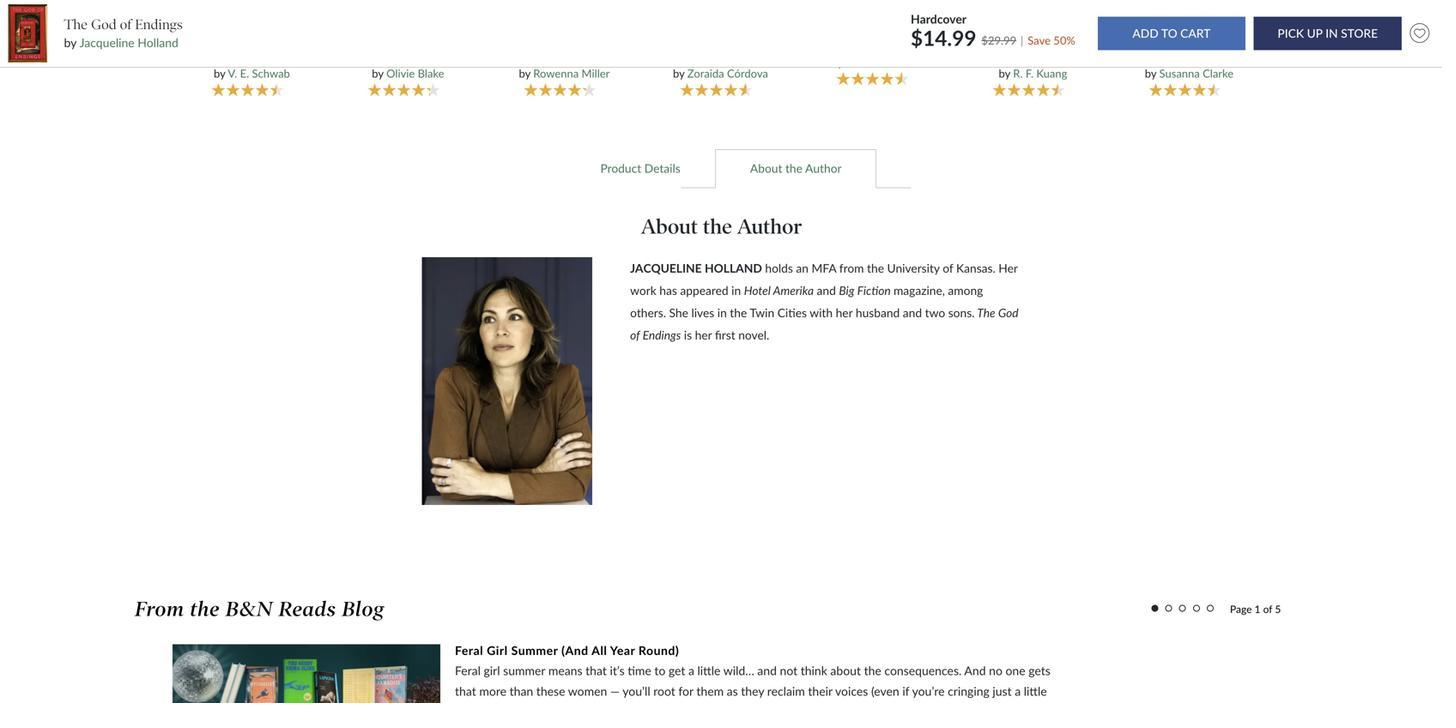 Task type: locate. For each thing, give the bounding box(es) containing it.
in left hotel
[[732, 284, 741, 298]]

None submit
[[1098, 17, 1246, 50], [1254, 17, 1402, 50], [1098, 17, 1246, 50], [1254, 17, 1402, 50]]

that down all
[[586, 664, 607, 679]]

0 vertical spatial about
[[750, 161, 782, 175]]

just
[[993, 685, 1012, 699]]

get
[[669, 664, 685, 679]]

1 vertical spatial fiction
[[857, 284, 891, 298]]

by inside circe element
[[831, 55, 843, 69]]

the god of endings
[[630, 306, 1019, 342]]

miller for madeline miller
[[894, 55, 922, 69]]

details
[[644, 161, 680, 175]]

0 horizontal spatial endings
[[135, 16, 183, 33]]

1 horizontal spatial a
[[1015, 685, 1021, 699]]

1 vertical spatial feral
[[455, 664, 481, 679]]

of left 5
[[1263, 604, 1272, 616]]

0 horizontal spatial author
[[737, 214, 802, 240]]

and left not at bottom
[[757, 664, 777, 679]]

2 horizontal spatial and
[[903, 306, 922, 320]]

by for by r. f. kuang
[[999, 67, 1010, 80]]

of up exclusive
[[273, 38, 282, 50]]

0 vertical spatial and
[[817, 284, 836, 298]]

a right get
[[688, 664, 694, 679]]

1 vertical spatial about
[[641, 214, 698, 240]]

is her first novel.
[[681, 328, 769, 342]]

endings inside the god of endings by jacqueline holland
[[135, 16, 183, 33]]

for right prize
[[1239, 38, 1252, 50]]

1 horizontal spatial for
[[1239, 38, 1252, 50]]

about the author inside tab panel
[[641, 214, 802, 240]]

university
[[887, 261, 940, 275]]

0 horizontal spatial a
[[688, 664, 694, 679]]

2 horizontal spatial the
[[977, 306, 995, 320]]

about inside about the author tab panel
[[641, 214, 698, 240]]

0 vertical spatial feral
[[455, 644, 483, 658]]

of for the god of endings
[[630, 328, 640, 342]]

0 vertical spatial her
[[836, 306, 853, 320]]

endings for the god of endings
[[643, 328, 681, 342]]

1 vertical spatial endings
[[643, 328, 681, 342]]

0 vertical spatial endings
[[135, 16, 183, 33]]

by inside the god of endings by jacqueline holland
[[64, 35, 76, 50]]

a right just
[[1015, 685, 1021, 699]]

tab list
[[143, 149, 1299, 188]]

0 horizontal spatial miller
[[582, 67, 610, 80]]

0 horizontal spatial for
[[678, 685, 693, 699]]

2 feral from the top
[[455, 664, 481, 679]]

of up the 'jacqueline holland' link
[[120, 16, 132, 33]]

endings up holland
[[135, 16, 183, 33]]

1 horizontal spatial fiction
[[1154, 51, 1185, 64]]

the inside the god of endings by jacqueline holland
[[64, 16, 88, 33]]

by for by olivie blake
[[372, 67, 384, 80]]

piranesi (women's prize for fiction winner) link
[[1126, 38, 1253, 64]]

the
[[64, 16, 88, 33], [193, 38, 210, 50], [977, 306, 995, 320]]

by inside babel: or, the necessity of violence: an arcane history of the oxford translators' revolution (b&n exclusive edition) (b&n speculative fiction book award winner) element
[[999, 67, 1010, 80]]

1 vertical spatial author
[[737, 214, 802, 240]]

1 horizontal spatial god
[[998, 306, 1019, 320]]

summer
[[511, 644, 558, 658]]

by left v.
[[214, 67, 225, 80]]

by left 'rowenna'
[[519, 67, 530, 80]]

0 vertical spatial fiction
[[1154, 51, 1185, 64]]

endings
[[135, 16, 183, 33], [643, 328, 681, 342]]

0 horizontal spatial god
[[91, 16, 116, 33]]

if
[[903, 685, 909, 699]]

5
[[1275, 604, 1281, 616]]

that left more
[[455, 685, 476, 699]]

the inside the god of endings
[[977, 306, 995, 320]]

1 vertical spatial her
[[695, 328, 712, 342]]

by inside piranesi (women's prize for fiction winner) by susanna clarke
[[1145, 67, 1157, 80]]

by r. f. kuang
[[999, 67, 1067, 80]]

and
[[964, 664, 986, 679]]

babel: or, the necessity of violence: an arcane history of the oxford translators' revolution (b&n exclusive edition) (b&n speculative fiction book award winner) element
[[956, 0, 1115, 99]]

1 horizontal spatial in
[[732, 284, 741, 298]]

about
[[750, 161, 782, 175], [641, 214, 698, 240]]

wild…
[[723, 664, 754, 679]]

the up "larue"
[[193, 38, 210, 50]]

by zoraida córdova
[[673, 67, 768, 80]]

1 vertical spatial and
[[903, 306, 922, 320]]

rowenna
[[533, 67, 579, 80]]

tab list containing product details
[[143, 149, 1299, 188]]

1 vertical spatial about the author
[[641, 214, 802, 240]]

in right lives
[[717, 306, 727, 320]]

olivie blake link
[[386, 67, 444, 80]]

endings inside the god of endings
[[643, 328, 681, 342]]

appeared
[[680, 284, 729, 298]]

madeline
[[846, 55, 891, 69]]

more
[[479, 685, 507, 699]]

by left r.
[[999, 67, 1010, 80]]

god down the her at the right of the page
[[998, 306, 1019, 320]]

than
[[510, 685, 533, 699]]

the inside holds an mfa from the university of kansas. her work has appeared in
[[867, 261, 884, 275]]

e.
[[240, 67, 249, 80]]

the
[[785, 161, 803, 175], [703, 214, 732, 240], [867, 261, 884, 275], [730, 306, 747, 320], [190, 598, 220, 622], [864, 664, 881, 679]]

0 vertical spatial a
[[688, 664, 694, 679]]

for right root
[[678, 685, 693, 699]]

exclusive
[[260, 51, 302, 64]]

page 1 of 5
[[1230, 604, 1281, 616]]

by rowenna miller
[[519, 67, 610, 80]]

by inside the invisible life of addie larue (b&n exclusive edition) element
[[214, 67, 225, 80]]

the up jacqueline
[[64, 16, 88, 33]]

to
[[654, 664, 666, 679]]

god up jacqueline
[[91, 16, 116, 33]]

miller right the "madeline"
[[894, 55, 922, 69]]

1 horizontal spatial endings
[[643, 328, 681, 342]]

has
[[660, 284, 677, 298]]

god inside the god of endings by jacqueline holland
[[91, 16, 116, 33]]

2 vertical spatial the
[[977, 306, 995, 320]]

one
[[1006, 664, 1026, 679]]

amerika
[[773, 284, 814, 298]]

0 horizontal spatial fiction
[[857, 284, 891, 298]]

1 horizontal spatial her
[[836, 306, 853, 320]]

0 horizontal spatial her
[[695, 328, 712, 342]]

0 vertical spatial in
[[732, 284, 741, 298]]

2 vertical spatial and
[[757, 664, 777, 679]]

1 horizontal spatial that
[[586, 664, 607, 679]]

miller for rowenna miller
[[582, 67, 610, 80]]

feral girl summer (and all year round) image
[[173, 645, 440, 704]]

1 vertical spatial that
[[455, 685, 476, 699]]

endings for the god of endings by jacqueline holland
[[135, 16, 183, 33]]

a
[[688, 664, 694, 679], [1015, 685, 1021, 699]]

1 horizontal spatial author
[[805, 161, 842, 175]]

add to wishlist image
[[1406, 20, 1434, 47]]

0 horizontal spatial the
[[64, 16, 88, 33]]

0 vertical spatial author
[[805, 161, 842, 175]]

consequences.
[[885, 664, 962, 679]]

endings down others.
[[643, 328, 681, 342]]

jacqueline holland link
[[80, 35, 178, 50]]

of down others.
[[630, 328, 640, 342]]

two
[[925, 306, 945, 320]]

1 horizontal spatial the
[[193, 38, 210, 50]]

larue
[[202, 51, 230, 64]]

by left olivie
[[372, 67, 384, 80]]

fiction inside about the author tab panel
[[857, 284, 891, 298]]

among
[[948, 284, 983, 298]]

girl
[[484, 664, 500, 679]]

author inside tab panel
[[737, 214, 802, 240]]

and inside feral girl summer (and all year round) feral girl summer means that it's time to get a little wild… and not think about the consequences. and no one gets that more than these women — you'll root for them as they reclaim their voices (even if you're cringing just a littl
[[757, 664, 777, 679]]

1 vertical spatial the
[[193, 38, 210, 50]]

the right sons. on the right top of the page
[[977, 306, 995, 320]]

and left two
[[903, 306, 922, 320]]

fiction up susanna
[[1154, 51, 1185, 64]]

1 vertical spatial for
[[678, 685, 693, 699]]

god
[[91, 16, 116, 33], [998, 306, 1019, 320]]

fiction up husband at the top right
[[857, 284, 891, 298]]

the god of endings by jacqueline holland
[[64, 16, 183, 50]]

prize
[[1213, 38, 1236, 50]]

and left big
[[817, 284, 836, 298]]

b&n reads blog
[[226, 598, 385, 622]]

her down big
[[836, 306, 853, 320]]

$29.99
[[982, 34, 1017, 47]]

her right is
[[695, 328, 712, 342]]

think
[[801, 664, 827, 679]]

husband
[[856, 306, 900, 320]]

option
[[173, 643, 1218, 704]]

0 vertical spatial god
[[91, 16, 116, 33]]

the inside the invisible life of addie larue (b&n exclusive edition)
[[193, 38, 210, 50]]

voices
[[835, 685, 868, 699]]

by left the "madeline"
[[831, 55, 843, 69]]

cringing
[[948, 685, 990, 699]]

1 vertical spatial in
[[717, 306, 727, 320]]

0 horizontal spatial and
[[757, 664, 777, 679]]

feral
[[455, 644, 483, 658], [455, 664, 481, 679]]

0 vertical spatial about the author
[[750, 161, 842, 175]]

them
[[697, 685, 724, 699]]

you're
[[912, 685, 945, 699]]

god inside the god of endings
[[998, 306, 1019, 320]]

by left jacqueline
[[64, 35, 76, 50]]

god for the god of endings
[[998, 306, 1019, 320]]

her inside magazine, among others. she lives in the twin cities with her husband and two sons.
[[836, 306, 853, 320]]

these
[[536, 685, 565, 699]]

the god of endings image
[[8, 4, 47, 63]]

0 vertical spatial that
[[586, 664, 607, 679]]

of inside the god of endings by jacqueline holland
[[120, 16, 132, 33]]

piranesi (women's prize for fiction winner) element
[[1112, 0, 1271, 99]]

life
[[253, 38, 270, 50]]

her
[[999, 261, 1018, 275]]

tab panel
[[0, 188, 422, 475]]

feral girl summer (and all year round) link
[[455, 643, 679, 660]]

circe element
[[800, 0, 958, 98]]

of left kansas.
[[943, 261, 953, 275]]

miller right 'rowenna'
[[582, 67, 610, 80]]

1 horizontal spatial and
[[817, 284, 836, 298]]

sons.
[[948, 306, 975, 320]]

miller inside circe element
[[894, 55, 922, 69]]

about the author inside tab list
[[750, 161, 842, 175]]

all
[[592, 644, 607, 658]]

that
[[586, 664, 607, 679], [455, 685, 476, 699]]

of for page 1 of 5
[[1263, 604, 1272, 616]]

of inside the god of endings
[[630, 328, 640, 342]]

by for by zoraida córdova
[[673, 67, 685, 80]]

by left zoraida
[[673, 67, 685, 80]]

1 vertical spatial god
[[998, 306, 1019, 320]]

in
[[732, 284, 741, 298], [717, 306, 727, 320]]

0 vertical spatial the
[[64, 16, 88, 33]]

with
[[810, 306, 833, 320]]

0 horizontal spatial about
[[641, 214, 698, 240]]

by left susanna
[[1145, 67, 1157, 80]]

1 horizontal spatial about
[[750, 161, 782, 175]]

time
[[628, 664, 651, 679]]

fiction for hotel amerika and big fiction
[[857, 284, 891, 298]]

work
[[630, 284, 657, 298]]

1 horizontal spatial miller
[[894, 55, 922, 69]]

holland
[[705, 261, 762, 275]]

fiction inside piranesi (women's prize for fiction winner) by susanna clarke
[[1154, 51, 1185, 64]]

of inside the invisible life of addie larue (b&n exclusive edition)
[[273, 38, 282, 50]]

0 horizontal spatial in
[[717, 306, 727, 320]]

0 vertical spatial for
[[1239, 38, 1252, 50]]



Task type: vqa. For each thing, say whether or not it's contained in the screenshot.
the Olivie
yes



Task type: describe. For each thing, give the bounding box(es) containing it.
r. f. kuang link
[[1013, 67, 1067, 80]]

little
[[697, 664, 721, 679]]

by for by rowenna miller
[[519, 67, 530, 80]]

addie
[[284, 38, 311, 50]]

girl
[[487, 644, 508, 658]]

she
[[669, 306, 688, 320]]

cities
[[778, 306, 807, 320]]

—
[[610, 685, 620, 699]]

as
[[727, 685, 738, 699]]

feral girl summer (and all year round) feral girl summer means that it's time to get a little wild… and not think about the consequences. and no one gets that more than these women — you'll root for them as they reclaim their voices (even if you're cringing just a littl
[[455, 644, 1051, 704]]

from
[[135, 598, 184, 622]]

from
[[839, 261, 864, 275]]

córdova
[[727, 67, 768, 80]]

you'll
[[623, 685, 650, 699]]

about the author tab panel
[[409, 188, 1034, 550]]

0 horizontal spatial that
[[455, 685, 476, 699]]

twin
[[750, 306, 774, 320]]

by for by v. e. schwab
[[214, 67, 225, 80]]

edition)
[[234, 64, 269, 77]]

novel.
[[738, 328, 769, 342]]

others.
[[630, 306, 666, 320]]

by madeline miller
[[831, 55, 922, 69]]

root
[[653, 685, 675, 699]]

by for by madeline miller
[[831, 55, 843, 69]]

hardcover
[[911, 12, 967, 26]]

about the author link
[[715, 149, 877, 188]]

zoraida córdova link
[[687, 67, 768, 80]]

about inside the 'about the author' link
[[750, 161, 782, 175]]

fiction for piranesi (women's prize for fiction winner) by susanna clarke
[[1154, 51, 1185, 64]]

in inside magazine, among others. she lives in the twin cities with her husband and two sons.
[[717, 306, 727, 320]]

women
[[568, 685, 607, 699]]

means
[[548, 664, 583, 679]]

in inside holds an mfa from the university of kansas. her work has appeared in
[[732, 284, 741, 298]]

1 vertical spatial a
[[1015, 685, 1021, 699]]

rowenna miller link
[[533, 67, 610, 80]]

(women's
[[1165, 38, 1211, 50]]

susanna
[[1159, 67, 1200, 80]]

lives
[[691, 306, 714, 320]]

gets
[[1029, 664, 1051, 679]]

option containing feral girl summer (and all year round)
[[173, 643, 1218, 704]]

for inside feral girl summer (and all year round) feral girl summer means that it's time to get a little wild… and not think about the consequences. and no one gets that more than these women — you'll root for them as they reclaim their voices (even if you're cringing just a littl
[[678, 685, 693, 699]]

$14.99 $29.99
[[911, 25, 1017, 50]]

$14.99
[[911, 25, 976, 50]]

big
[[839, 284, 855, 298]]

is
[[684, 328, 692, 342]]

hotel amerika and big fiction
[[744, 284, 894, 298]]

save 50%
[[1028, 34, 1075, 47]]

product
[[600, 161, 641, 175]]

the for the god of endings by jacqueline holland
[[64, 16, 88, 33]]

(b&n
[[232, 51, 257, 64]]

magazine,
[[894, 284, 945, 298]]

of inside holds an mfa from the university of kansas. her work has appeared in
[[943, 261, 953, 275]]

v. e. schwab link
[[228, 67, 290, 80]]

the invisible life of addie larue (b&n exclusive edition) element
[[175, 0, 333, 99]]

god for the god of endings by jacqueline holland
[[91, 16, 116, 33]]

author inside tab list
[[805, 161, 842, 175]]

jacqueline
[[80, 35, 135, 50]]

summer
[[503, 664, 545, 679]]

page
[[1230, 604, 1252, 616]]

for inside piranesi (women's prize for fiction winner) by susanna clarke
[[1239, 38, 1252, 50]]

year
[[610, 644, 635, 658]]

from the b&n reads blog
[[135, 598, 385, 622]]

the inside magazine, among others. she lives in the twin cities with her husband and two sons.
[[730, 306, 747, 320]]

about
[[830, 664, 861, 679]]

piranesi
[[1127, 38, 1163, 50]]

winner)
[[1188, 51, 1225, 64]]

holds
[[765, 261, 793, 275]]

and inside magazine, among others. she lives in the twin cities with her husband and two sons.
[[903, 306, 922, 320]]

reclaim
[[767, 685, 805, 699]]

r.
[[1013, 67, 1023, 80]]

the invisible life of addie larue (b&n exclusive edition)
[[193, 38, 311, 77]]

the inside feral girl summer (and all year round) feral girl summer means that it's time to get a little wild… and not think about the consequences. and no one gets that more than these women — you'll root for them as they reclaim their voices (even if you're cringing just a littl
[[864, 664, 881, 679]]

an
[[796, 261, 809, 275]]

the for the invisible life of addie larue (b&n exclusive edition)
[[193, 38, 210, 50]]

product details
[[600, 161, 680, 175]]

(and
[[562, 644, 589, 658]]

not
[[780, 664, 798, 679]]

piranesi (women's prize for fiction winner) by susanna clarke
[[1127, 38, 1252, 80]]

holland
[[138, 35, 178, 50]]

1
[[1255, 604, 1261, 616]]

of for the god of endings by jacqueline holland
[[120, 16, 132, 33]]

invisible
[[213, 38, 250, 50]]

v.
[[228, 67, 237, 80]]

jacqueline holland
[[630, 261, 762, 275]]

f.
[[1026, 67, 1034, 80]]

the for the god of endings
[[977, 306, 995, 320]]

olivie
[[386, 67, 415, 80]]

jacqueline
[[630, 261, 702, 275]]

it's
[[610, 664, 625, 679]]

by v. e. schwab
[[214, 67, 290, 80]]

1 feral from the top
[[455, 644, 483, 658]]

kansas.
[[956, 261, 996, 275]]

schwab
[[252, 67, 290, 80]]

they
[[741, 685, 764, 699]]

madeline miller link
[[846, 55, 922, 69]]

susanna clarke link
[[1159, 67, 1234, 80]]

first
[[715, 328, 735, 342]]



